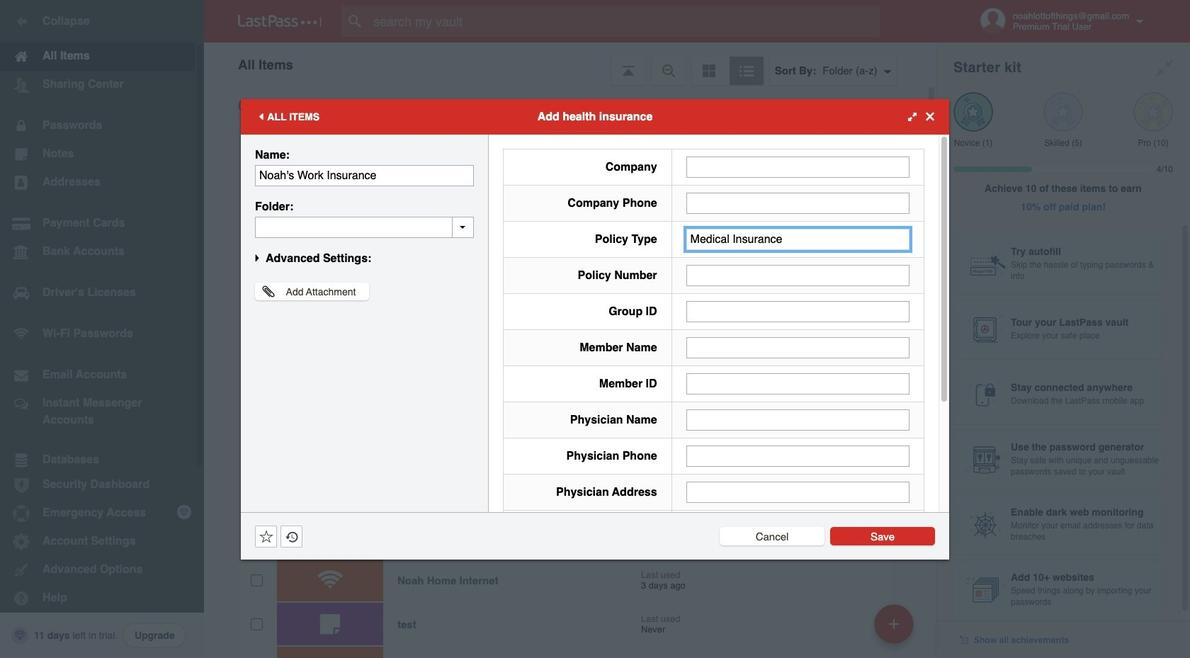 Task type: describe. For each thing, give the bounding box(es) containing it.
new item image
[[889, 619, 899, 629]]

lastpass image
[[238, 15, 322, 28]]



Task type: vqa. For each thing, say whether or not it's contained in the screenshot.
'New item' element
no



Task type: locate. For each thing, give the bounding box(es) containing it.
None text field
[[686, 156, 910, 177], [255, 165, 474, 186], [686, 192, 910, 214], [255, 216, 474, 238], [686, 409, 910, 430], [686, 481, 910, 503], [686, 156, 910, 177], [255, 165, 474, 186], [686, 192, 910, 214], [255, 216, 474, 238], [686, 409, 910, 430], [686, 481, 910, 503]]

dialog
[[241, 99, 949, 649]]

Search search field
[[342, 6, 908, 37]]

main navigation navigation
[[0, 0, 204, 658]]

new item navigation
[[869, 600, 923, 658]]

None text field
[[686, 229, 910, 250], [686, 265, 910, 286], [686, 301, 910, 322], [686, 337, 910, 358], [686, 373, 910, 394], [686, 445, 910, 467], [686, 229, 910, 250], [686, 265, 910, 286], [686, 301, 910, 322], [686, 337, 910, 358], [686, 373, 910, 394], [686, 445, 910, 467]]

search my vault text field
[[342, 6, 908, 37]]

vault options navigation
[[204, 43, 937, 85]]



